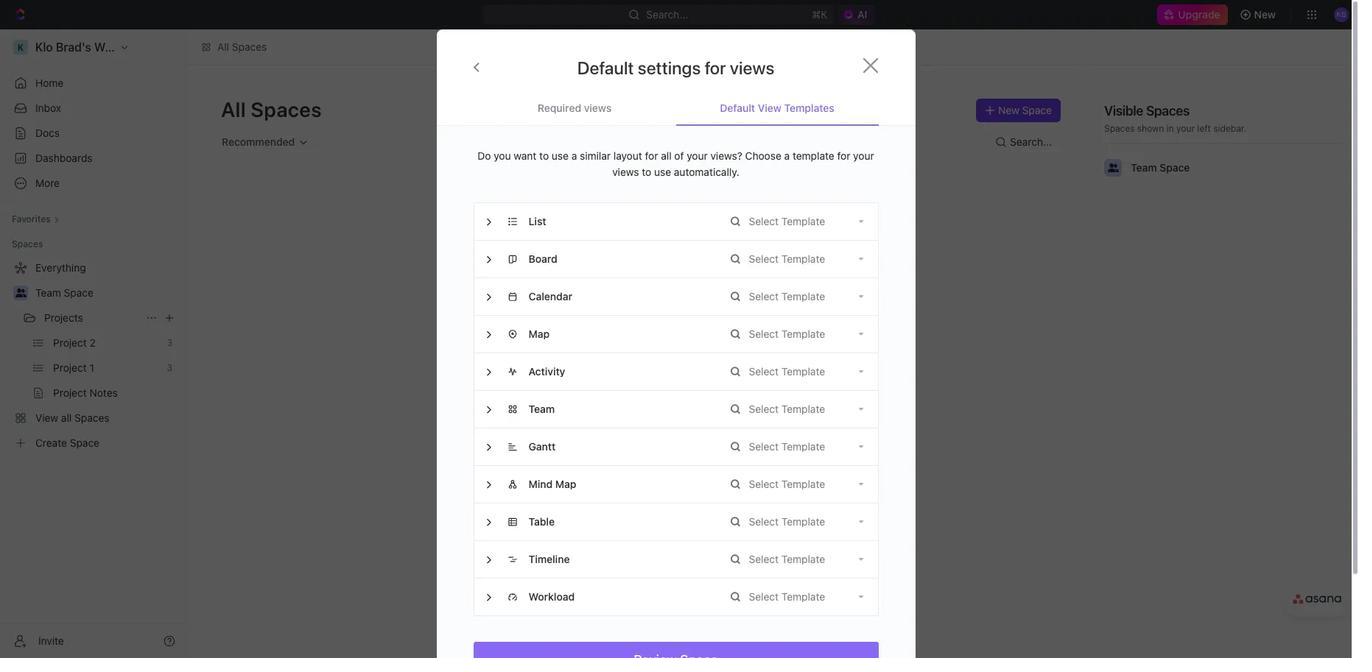 Task type: describe. For each thing, give the bounding box(es) containing it.
do
[[478, 150, 491, 162]]

team space inside tree
[[35, 287, 93, 299]]

choose
[[745, 150, 782, 162]]

default for default view templates
[[720, 102, 755, 114]]

1 horizontal spatial for
[[705, 57, 726, 78]]

1 horizontal spatial your
[[853, 150, 874, 162]]

search... button
[[990, 130, 1061, 154]]

space inside button
[[1022, 104, 1052, 116]]

home link
[[6, 71, 181, 95]]

team inside sidebar navigation
[[35, 287, 61, 299]]

of
[[674, 150, 684, 162]]

want
[[514, 150, 537, 162]]

select template for mind map
[[749, 478, 825, 491]]

template for board
[[782, 253, 825, 265]]

shown
[[1138, 123, 1164, 134]]

invite
[[38, 635, 64, 647]]

select template button for mind map
[[731, 466, 878, 503]]

default view templates
[[720, 102, 835, 114]]

user group image inside sidebar navigation
[[15, 289, 26, 298]]

left
[[1198, 123, 1211, 134]]

select template button for timeline
[[731, 542, 878, 578]]

select template for gantt
[[749, 441, 825, 453]]

required
[[538, 102, 581, 114]]

template for team
[[782, 403, 825, 416]]

select template for map
[[749, 328, 825, 340]]

2 a from the left
[[784, 150, 790, 162]]

0 horizontal spatial search...
[[646, 8, 688, 21]]

0 horizontal spatial views
[[584, 102, 612, 114]]

select template for workload
[[749, 591, 825, 603]]

spaces inside sidebar navigation
[[12, 239, 43, 250]]

default settings for views dialog
[[437, 29, 916, 659]]

0 vertical spatial all spaces
[[217, 41, 267, 53]]

your inside visible spaces spaces shown in your left sidebar.
[[1177, 123, 1195, 134]]

0 vertical spatial team
[[1131, 161, 1157, 174]]

gantt
[[529, 441, 556, 453]]

sidebar navigation
[[0, 29, 188, 659]]

select template for activity
[[749, 365, 825, 378]]

0 horizontal spatial map
[[529, 328, 550, 340]]

default settings for views
[[577, 57, 775, 78]]

0 vertical spatial use
[[552, 150, 569, 162]]

timeline
[[529, 553, 570, 566]]

team space link
[[35, 281, 178, 305]]

visible
[[1105, 103, 1144, 119]]

select template button for map
[[731, 316, 878, 353]]

select template button for table
[[731, 504, 878, 541]]

templates
[[784, 102, 835, 114]]

select template button for team
[[731, 391, 878, 428]]

automatically.
[[674, 166, 740, 178]]

template for mind map
[[782, 478, 825, 491]]

select for board
[[749, 253, 779, 265]]

select for list
[[749, 215, 779, 228]]

view
[[758, 102, 782, 114]]

visible spaces spaces shown in your left sidebar.
[[1105, 103, 1247, 134]]

select for timeline
[[749, 553, 779, 566]]

template for activity
[[782, 365, 825, 378]]

select for team
[[749, 403, 779, 416]]

dashboards
[[35, 152, 93, 164]]

home
[[35, 77, 64, 89]]

mind
[[529, 478, 553, 491]]

0 vertical spatial team space
[[1131, 161, 1190, 174]]

0 vertical spatial user group image
[[1108, 164, 1119, 172]]

upgrade link
[[1158, 4, 1228, 25]]

favorites button
[[6, 211, 65, 228]]

required views
[[538, 102, 612, 114]]

1 vertical spatial all
[[221, 97, 246, 122]]

do you want to use a similar layout for all of your views? choose a template for your views to use automatically.
[[478, 150, 874, 178]]

favorites
[[12, 214, 51, 225]]

select for map
[[749, 328, 779, 340]]

select for table
[[749, 516, 779, 528]]

template for gantt
[[782, 441, 825, 453]]

dashboards link
[[6, 147, 181, 170]]

1 vertical spatial space
[[1160, 161, 1190, 174]]

select template button for gantt
[[731, 429, 878, 466]]

you
[[494, 150, 511, 162]]

select for gantt
[[749, 441, 779, 453]]

select template for timeline
[[749, 553, 825, 566]]

template for list
[[782, 215, 825, 228]]

layout
[[614, 150, 642, 162]]

default for default settings for views
[[577, 57, 634, 78]]

2 horizontal spatial for
[[837, 150, 851, 162]]

0 horizontal spatial for
[[645, 150, 658, 162]]



Task type: locate. For each thing, give the bounding box(es) containing it.
template for workload
[[782, 591, 825, 603]]

use
[[552, 150, 569, 162], [654, 166, 671, 178]]

0 horizontal spatial team
[[35, 287, 61, 299]]

11 select template from the top
[[749, 591, 825, 603]]

select template for calendar
[[749, 290, 825, 303]]

select for workload
[[749, 591, 779, 603]]

table
[[529, 516, 555, 528]]

search... inside search... button
[[1010, 136, 1052, 148]]

1 vertical spatial map
[[555, 478, 577, 491]]

0 horizontal spatial default
[[577, 57, 634, 78]]

4 select from the top
[[749, 328, 779, 340]]

template for timeline
[[782, 553, 825, 566]]

0 horizontal spatial use
[[552, 150, 569, 162]]

0 horizontal spatial a
[[572, 150, 577, 162]]

9 template from the top
[[782, 516, 825, 528]]

9 select template button from the top
[[731, 504, 878, 541]]

5 template from the top
[[782, 365, 825, 378]]

1 horizontal spatial default
[[720, 102, 755, 114]]

2 horizontal spatial your
[[1177, 123, 1195, 134]]

all
[[217, 41, 229, 53], [221, 97, 246, 122]]

1 vertical spatial use
[[654, 166, 671, 178]]

2 select from the top
[[749, 253, 779, 265]]

7 select template button from the top
[[731, 429, 878, 466]]

2 template from the top
[[782, 253, 825, 265]]

team up gantt
[[529, 403, 555, 416]]

select template button for activity
[[731, 354, 878, 391]]

11 select template button from the top
[[731, 579, 878, 616]]

7 select from the top
[[749, 441, 779, 453]]

template for table
[[782, 516, 825, 528]]

new space button
[[976, 99, 1061, 122]]

board
[[529, 253, 558, 265]]

1 horizontal spatial map
[[555, 478, 577, 491]]

select template button for workload
[[731, 579, 878, 616]]

5 select from the top
[[749, 365, 779, 378]]

team down "shown"
[[1131, 161, 1157, 174]]

4 select template button from the top
[[731, 316, 878, 353]]

inbox
[[35, 102, 61, 114]]

6 template from the top
[[782, 403, 825, 416]]

1 vertical spatial team
[[35, 287, 61, 299]]

2 vertical spatial space
[[64, 287, 93, 299]]

workload
[[529, 591, 575, 603]]

default
[[577, 57, 634, 78], [720, 102, 755, 114]]

0 vertical spatial search...
[[646, 8, 688, 21]]

use down all
[[654, 166, 671, 178]]

4 select template from the top
[[749, 328, 825, 340]]

map right mind in the left bottom of the page
[[555, 478, 577, 491]]

10 select from the top
[[749, 553, 779, 566]]

3 select from the top
[[749, 290, 779, 303]]

7 select template from the top
[[749, 441, 825, 453]]

1 horizontal spatial team
[[529, 403, 555, 416]]

for left all
[[645, 150, 658, 162]]

new button
[[1234, 3, 1285, 27]]

0 vertical spatial views
[[730, 57, 775, 78]]

2 horizontal spatial team
[[1131, 161, 1157, 174]]

2 horizontal spatial space
[[1160, 161, 1190, 174]]

a left similar
[[572, 150, 577, 162]]

to right want
[[539, 150, 549, 162]]

template
[[782, 215, 825, 228], [782, 253, 825, 265], [782, 290, 825, 303], [782, 328, 825, 340], [782, 365, 825, 378], [782, 403, 825, 416], [782, 441, 825, 453], [782, 478, 825, 491], [782, 516, 825, 528], [782, 553, 825, 566], [782, 591, 825, 603]]

calendar
[[529, 290, 573, 303]]

1 vertical spatial team space
[[35, 287, 93, 299]]

views up view in the top right of the page
[[730, 57, 775, 78]]

2 horizontal spatial views
[[730, 57, 775, 78]]

template
[[793, 150, 835, 162]]

11 template from the top
[[782, 591, 825, 603]]

inbox link
[[6, 97, 181, 120]]

6 select template from the top
[[749, 403, 825, 416]]

a right choose
[[784, 150, 790, 162]]

views inside do you want to use a similar layout for all of your views? choose a template for your views to use automatically.
[[612, 166, 639, 178]]

select for mind map
[[749, 478, 779, 491]]

1 horizontal spatial views
[[612, 166, 639, 178]]

8 select template from the top
[[749, 478, 825, 491]]

default up "required views"
[[577, 57, 634, 78]]

new right the upgrade
[[1255, 8, 1276, 21]]

team space up projects on the top of the page
[[35, 287, 93, 299]]

0 horizontal spatial space
[[64, 287, 93, 299]]

9 select template from the top
[[749, 516, 825, 528]]

1 select from the top
[[749, 215, 779, 228]]

0 vertical spatial default
[[577, 57, 634, 78]]

team space down "shown"
[[1131, 161, 1190, 174]]

5 select template from the top
[[749, 365, 825, 378]]

3 select template from the top
[[749, 290, 825, 303]]

select template for board
[[749, 253, 825, 265]]

select template button for list
[[731, 203, 878, 240]]

5 select template button from the top
[[731, 354, 878, 391]]

2 vertical spatial team
[[529, 403, 555, 416]]

default left view in the top right of the page
[[720, 102, 755, 114]]

team space
[[1131, 161, 1190, 174], [35, 287, 93, 299]]

to down the layout
[[642, 166, 652, 178]]

1 vertical spatial search...
[[1010, 136, 1052, 148]]

space down in
[[1160, 161, 1190, 174]]

activity
[[529, 365, 565, 378]]

3 select template button from the top
[[731, 279, 878, 315]]

8 select template button from the top
[[731, 466, 878, 503]]

projects link
[[44, 307, 140, 330]]

new for new
[[1255, 8, 1276, 21]]

10 select template button from the top
[[731, 542, 878, 578]]

select template for table
[[749, 516, 825, 528]]

team
[[1131, 161, 1157, 174], [35, 287, 61, 299], [529, 403, 555, 416]]

template for calendar
[[782, 290, 825, 303]]

new
[[1255, 8, 1276, 21], [998, 104, 1020, 116]]

1 horizontal spatial use
[[654, 166, 671, 178]]

team inside default settings for views dialog
[[529, 403, 555, 416]]

your right of
[[687, 150, 708, 162]]

1 a from the left
[[572, 150, 577, 162]]

search... up settings
[[646, 8, 688, 21]]

search... down new space
[[1010, 136, 1052, 148]]

0 vertical spatial map
[[529, 328, 550, 340]]

upgrade
[[1178, 8, 1221, 21]]

1 horizontal spatial new
[[1255, 8, 1276, 21]]

10 template from the top
[[782, 553, 825, 566]]

0 horizontal spatial your
[[687, 150, 708, 162]]

to
[[539, 150, 549, 162], [642, 166, 652, 178]]

tree inside sidebar navigation
[[6, 256, 181, 455]]

2 select template button from the top
[[731, 241, 878, 278]]

8 template from the top
[[782, 478, 825, 491]]

all
[[661, 150, 672, 162]]

9 select from the top
[[749, 516, 779, 528]]

space up projects link
[[64, 287, 93, 299]]

1 horizontal spatial user group image
[[1108, 164, 1119, 172]]

for right settings
[[705, 57, 726, 78]]

list
[[529, 215, 546, 228]]

8 select from the top
[[749, 478, 779, 491]]

space
[[1022, 104, 1052, 116], [1160, 161, 1190, 174], [64, 287, 93, 299]]

1 horizontal spatial a
[[784, 150, 790, 162]]

map
[[529, 328, 550, 340], [555, 478, 577, 491]]

2 select template from the top
[[749, 253, 825, 265]]

1 vertical spatial user group image
[[15, 289, 26, 298]]

select for activity
[[749, 365, 779, 378]]

1 vertical spatial views
[[584, 102, 612, 114]]

1 select template button from the top
[[731, 203, 878, 240]]

in
[[1167, 123, 1174, 134]]

select template
[[749, 215, 825, 228], [749, 253, 825, 265], [749, 290, 825, 303], [749, 328, 825, 340], [749, 365, 825, 378], [749, 403, 825, 416], [749, 441, 825, 453], [749, 478, 825, 491], [749, 516, 825, 528], [749, 553, 825, 566], [749, 591, 825, 603]]

⌘k
[[811, 8, 827, 21]]

1 template from the top
[[782, 215, 825, 228]]

docs
[[35, 127, 60, 139]]

select
[[749, 215, 779, 228], [749, 253, 779, 265], [749, 290, 779, 303], [749, 328, 779, 340], [749, 365, 779, 378], [749, 403, 779, 416], [749, 441, 779, 453], [749, 478, 779, 491], [749, 516, 779, 528], [749, 553, 779, 566], [749, 591, 779, 603]]

settings
[[638, 57, 701, 78]]

1 vertical spatial default
[[720, 102, 755, 114]]

sidebar.
[[1214, 123, 1247, 134]]

mind map
[[529, 478, 577, 491]]

for right template
[[837, 150, 851, 162]]

1 vertical spatial all spaces
[[221, 97, 322, 122]]

0 horizontal spatial new
[[998, 104, 1020, 116]]

1 horizontal spatial search...
[[1010, 136, 1052, 148]]

a
[[572, 150, 577, 162], [784, 150, 790, 162]]

1 horizontal spatial space
[[1022, 104, 1052, 116]]

views?
[[711, 150, 743, 162]]

views down the layout
[[612, 166, 639, 178]]

your right template
[[853, 150, 874, 162]]

space up search... button
[[1022, 104, 1052, 116]]

new space
[[998, 104, 1052, 116]]

your
[[1177, 123, 1195, 134], [687, 150, 708, 162], [853, 150, 874, 162]]

10 select template from the top
[[749, 553, 825, 566]]

6 select template button from the top
[[731, 391, 878, 428]]

similar
[[580, 150, 611, 162]]

select template button
[[731, 203, 878, 240], [731, 241, 878, 278], [731, 279, 878, 315], [731, 316, 878, 353], [731, 354, 878, 391], [731, 391, 878, 428], [731, 429, 878, 466], [731, 466, 878, 503], [731, 504, 878, 541], [731, 542, 878, 578], [731, 579, 878, 616]]

new for new space
[[998, 104, 1020, 116]]

1 horizontal spatial team space
[[1131, 161, 1190, 174]]

your right in
[[1177, 123, 1195, 134]]

projects
[[44, 312, 83, 324]]

select template button for calendar
[[731, 279, 878, 315]]

user group image
[[1108, 164, 1119, 172], [15, 289, 26, 298]]

select for calendar
[[749, 290, 779, 303]]

1 select template from the top
[[749, 215, 825, 228]]

views
[[730, 57, 775, 78], [584, 102, 612, 114], [612, 166, 639, 178]]

0 vertical spatial to
[[539, 150, 549, 162]]

team up projects on the top of the page
[[35, 287, 61, 299]]

1 vertical spatial new
[[998, 104, 1020, 116]]

select template for list
[[749, 215, 825, 228]]

0 horizontal spatial user group image
[[15, 289, 26, 298]]

select template for team
[[749, 403, 825, 416]]

0 vertical spatial new
[[1255, 8, 1276, 21]]

map up the 'activity'
[[529, 328, 550, 340]]

all spaces
[[217, 41, 267, 53], [221, 97, 322, 122]]

1 horizontal spatial to
[[642, 166, 652, 178]]

for
[[705, 57, 726, 78], [645, 150, 658, 162], [837, 150, 851, 162]]

spaces
[[232, 41, 267, 53], [251, 97, 322, 122], [1146, 103, 1190, 119], [1105, 123, 1135, 134], [12, 239, 43, 250]]

docs link
[[6, 122, 181, 145]]

11 select from the top
[[749, 591, 779, 603]]

new up search... button
[[998, 104, 1020, 116]]

6 select from the top
[[749, 403, 779, 416]]

tree containing team space
[[6, 256, 181, 455]]

search...
[[646, 8, 688, 21], [1010, 136, 1052, 148]]

2 vertical spatial views
[[612, 166, 639, 178]]

0 vertical spatial all
[[217, 41, 229, 53]]

0 vertical spatial space
[[1022, 104, 1052, 116]]

tree
[[6, 256, 181, 455]]

7 template from the top
[[782, 441, 825, 453]]

1 vertical spatial to
[[642, 166, 652, 178]]

0 horizontal spatial to
[[539, 150, 549, 162]]

template for map
[[782, 328, 825, 340]]

select template button for board
[[731, 241, 878, 278]]

4 template from the top
[[782, 328, 825, 340]]

space inside tree
[[64, 287, 93, 299]]

3 template from the top
[[782, 290, 825, 303]]

0 horizontal spatial team space
[[35, 287, 93, 299]]

use right want
[[552, 150, 569, 162]]

views right required
[[584, 102, 612, 114]]



Task type: vqa. For each thing, say whether or not it's contained in the screenshot.
Visible Spaces Spaces shown in your left sidebar.
yes



